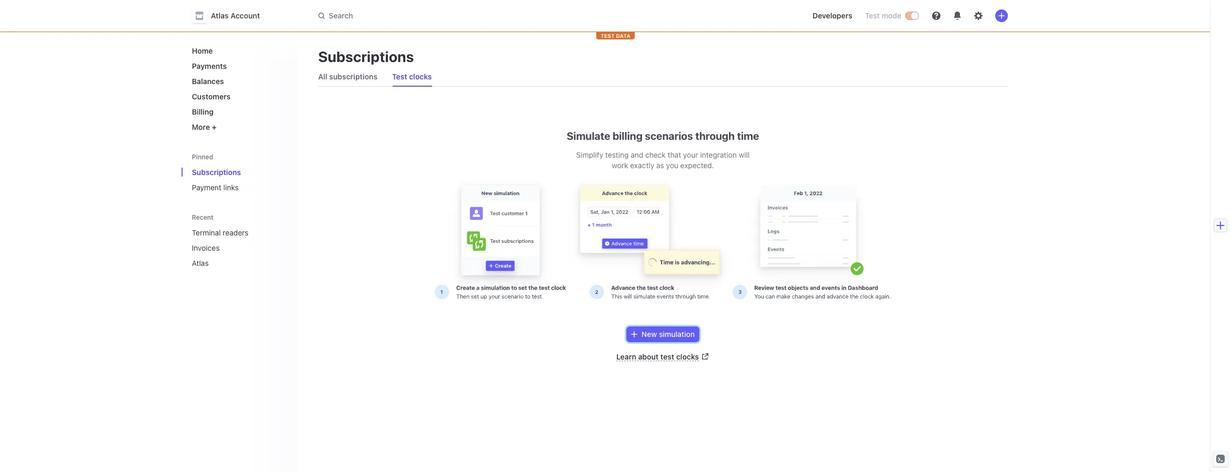 Task type: vqa. For each thing, say whether or not it's contained in the screenshot.
Search… text field at the top of the page
no



Task type: locate. For each thing, give the bounding box(es) containing it.
more
[[192, 123, 210, 132]]

developers link
[[809, 7, 857, 24]]

integration
[[701, 151, 737, 160]]

more +
[[192, 123, 217, 132]]

payments
[[192, 62, 227, 71]]

1 horizontal spatial test
[[866, 11, 880, 20]]

clocks
[[409, 72, 432, 81], [677, 353, 699, 362]]

terminal readers link
[[188, 224, 274, 242]]

and
[[631, 151, 644, 160]]

tab list
[[314, 67, 1008, 87]]

all subscriptions
[[318, 72, 378, 81]]

1 vertical spatial subscriptions
[[192, 168, 241, 177]]

test for test clocks
[[392, 72, 407, 81]]

tab list containing all subscriptions
[[314, 67, 1008, 87]]

test data
[[601, 33, 631, 39]]

0 horizontal spatial test
[[392, 72, 407, 81]]

your
[[684, 151, 699, 160]]

readers
[[223, 229, 249, 238]]

simplify
[[577, 151, 604, 160]]

subscriptions up 'payment links'
[[192, 168, 241, 177]]

terminal
[[192, 229, 221, 238]]

simulation
[[659, 330, 695, 339]]

atlas
[[211, 11, 229, 20], [192, 259, 209, 268]]

atlas inside "button"
[[211, 11, 229, 20]]

1 vertical spatial test
[[392, 72, 407, 81]]

Search search field
[[312, 6, 609, 26]]

atlas down invoices
[[192, 259, 209, 268]]

0 vertical spatial atlas
[[211, 11, 229, 20]]

core navigation links element
[[188, 42, 289, 136]]

test
[[866, 11, 880, 20], [392, 72, 407, 81]]

through
[[696, 130, 735, 142]]

links
[[223, 183, 239, 192]]

atlas left account
[[211, 11, 229, 20]]

testing
[[606, 151, 629, 160]]

help image
[[932, 12, 941, 20]]

1 vertical spatial atlas
[[192, 259, 209, 268]]

learn about test clocks
[[617, 353, 699, 362]]

customers
[[192, 92, 231, 101]]

new
[[642, 330, 657, 339]]

billing
[[192, 107, 214, 116]]

customers link
[[188, 88, 289, 105]]

payment links
[[192, 183, 239, 192]]

subscriptions
[[318, 48, 414, 65], [192, 168, 241, 177]]

subscriptions
[[329, 72, 378, 81]]

developers
[[813, 11, 853, 20]]

Search text field
[[312, 6, 609, 26]]

test left mode
[[866, 11, 880, 20]]

new simulation
[[642, 330, 695, 339]]

atlas account button
[[192, 8, 271, 23]]

settings image
[[975, 12, 983, 20]]

invoices
[[192, 244, 220, 253]]

pinned
[[192, 153, 213, 161]]

0 vertical spatial clocks
[[409, 72, 432, 81]]

home link
[[188, 42, 289, 60]]

time
[[738, 130, 760, 142]]

atlas inside "link"
[[192, 259, 209, 268]]

recent element
[[181, 224, 297, 272]]

test right the subscriptions
[[392, 72, 407, 81]]

0 horizontal spatial atlas
[[192, 259, 209, 268]]

1 vertical spatial clocks
[[677, 353, 699, 362]]

subscriptions up the subscriptions
[[318, 48, 414, 65]]

billing link
[[188, 103, 289, 121]]

0 horizontal spatial clocks
[[409, 72, 432, 81]]

1 horizontal spatial atlas
[[211, 11, 229, 20]]

1 horizontal spatial subscriptions
[[318, 48, 414, 65]]

payment
[[192, 183, 222, 192]]

0 horizontal spatial subscriptions
[[192, 168, 241, 177]]

data
[[616, 33, 631, 39]]

pinned navigation links element
[[188, 149, 291, 196]]

simulate billing scenarios through time
[[567, 130, 760, 142]]

0 vertical spatial test
[[866, 11, 880, 20]]

all subscriptions link
[[314, 70, 382, 84]]

as
[[657, 161, 665, 170]]

test
[[601, 33, 615, 39]]

scenarios
[[645, 130, 693, 142]]

pinned element
[[188, 164, 289, 196]]

test mode
[[866, 11, 902, 20]]



Task type: describe. For each thing, give the bounding box(es) containing it.
invoices link
[[188, 240, 274, 257]]

payment links link
[[188, 179, 289, 196]]

atlas for atlas
[[192, 259, 209, 268]]

test for test mode
[[866, 11, 880, 20]]

subscriptions inside pinned 'element'
[[192, 168, 241, 177]]

balances link
[[188, 73, 289, 90]]

atlas link
[[188, 255, 274, 272]]

subscriptions link
[[188, 164, 289, 181]]

terminal readers
[[192, 229, 249, 238]]

will
[[739, 151, 750, 160]]

svg image
[[631, 332, 638, 338]]

0 vertical spatial subscriptions
[[318, 48, 414, 65]]

work
[[612, 161, 629, 170]]

new simulation button
[[627, 328, 699, 342]]

check
[[646, 151, 666, 160]]

recent
[[192, 214, 214, 222]]

test
[[661, 353, 675, 362]]

1 horizontal spatial clocks
[[677, 353, 699, 362]]

test clocks link
[[388, 70, 436, 84]]

about
[[639, 353, 659, 362]]

billing
[[613, 130, 643, 142]]

that
[[668, 151, 682, 160]]

mode
[[882, 11, 902, 20]]

account
[[231, 11, 260, 20]]

atlas account
[[211, 11, 260, 20]]

learn about test clocks link
[[617, 353, 710, 362]]

test clocks
[[392, 72, 432, 81]]

atlas for atlas account
[[211, 11, 229, 20]]

all
[[318, 72, 328, 81]]

recent navigation links element
[[181, 209, 297, 272]]

you
[[667, 161, 679, 170]]

learn
[[617, 353, 637, 362]]

simplify testing and check that your integration will work exactly as you expected.
[[577, 151, 750, 170]]

+
[[212, 123, 217, 132]]

clocks inside the test clocks link
[[409, 72, 432, 81]]

home
[[192, 46, 213, 55]]

balances
[[192, 77, 224, 86]]

simulate
[[567, 130, 611, 142]]

search
[[329, 11, 353, 20]]

payments link
[[188, 57, 289, 75]]

expected.
[[681, 161, 715, 170]]

exactly
[[631, 161, 655, 170]]



